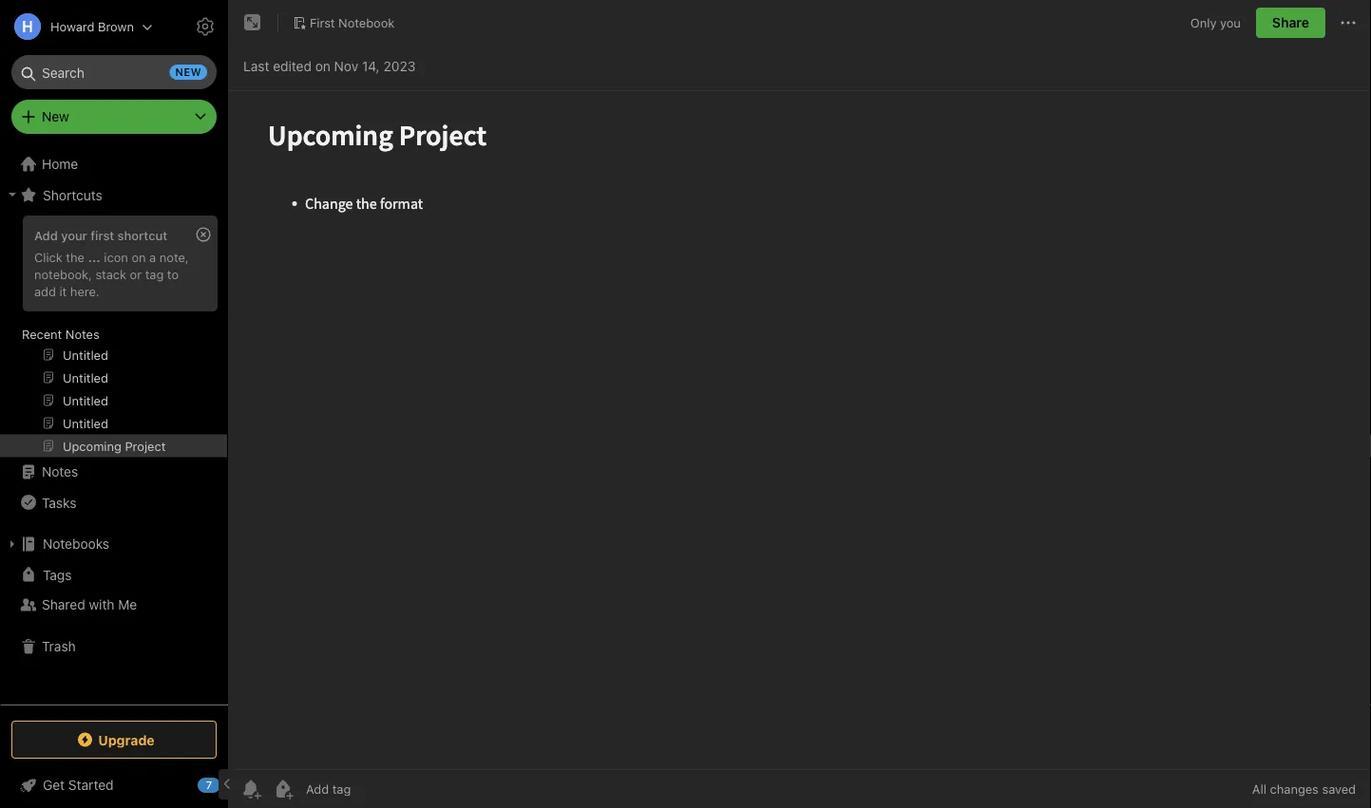 Task type: describe. For each thing, give the bounding box(es) containing it.
Account field
[[0, 8, 153, 46]]

me
[[118, 597, 137, 613]]

add tag image
[[272, 778, 295, 801]]

2023
[[383, 58, 416, 74]]

all
[[1252, 782, 1267, 797]]

your
[[61, 228, 87, 242]]

share
[[1272, 15, 1309, 30]]

on inside icon on a note, notebook, stack or tag to add it here.
[[132, 250, 146, 264]]

shortcuts button
[[0, 180, 227, 210]]

you
[[1220, 15, 1241, 30]]

shortcuts
[[43, 187, 102, 203]]

share button
[[1256, 8, 1326, 38]]

on inside note window element
[[315, 58, 331, 74]]

started
[[68, 778, 114, 793]]

get
[[43, 778, 65, 793]]

or
[[130, 267, 142, 281]]

tags button
[[0, 560, 227, 590]]

note,
[[159, 250, 189, 264]]

add
[[34, 284, 56, 298]]

home
[[42, 156, 78, 172]]

upgrade
[[98, 732, 155, 748]]

recent
[[22, 327, 62, 341]]

icon on a note, notebook, stack or tag to add it here.
[[34, 250, 189, 298]]

stack
[[95, 267, 126, 281]]

new search field
[[25, 55, 207, 89]]

notes inside group
[[65, 327, 99, 341]]

it
[[59, 284, 67, 298]]

Add tag field
[[304, 782, 447, 798]]

expand note image
[[241, 11, 264, 34]]

last
[[243, 58, 269, 74]]

tasks
[[42, 495, 76, 510]]

tag
[[145, 267, 164, 281]]

trash
[[42, 639, 76, 655]]

more actions image
[[1337, 11, 1360, 34]]

expand notebooks image
[[5, 537, 20, 552]]

new
[[42, 109, 69, 124]]

howard
[[50, 19, 94, 34]]

first
[[310, 15, 335, 30]]

only you
[[1190, 15, 1241, 30]]

shared with me link
[[0, 590, 227, 620]]

notes link
[[0, 457, 227, 487]]

shortcut
[[117, 228, 167, 242]]

howard brown
[[50, 19, 134, 34]]

notebook,
[[34, 267, 92, 281]]

1 vertical spatial notes
[[42, 464, 78, 480]]

new
[[175, 66, 201, 78]]

first notebook button
[[286, 10, 401, 36]]

first notebook
[[310, 15, 395, 30]]

Help and Learning task checklist field
[[0, 771, 228, 801]]



Task type: locate. For each thing, give the bounding box(es) containing it.
shared
[[42, 597, 85, 613]]

notes up tasks
[[42, 464, 78, 480]]

here.
[[70, 284, 99, 298]]

add a reminder image
[[239, 778, 262, 801]]

recent notes
[[22, 327, 99, 341]]

tasks button
[[0, 487, 227, 518]]

add your first shortcut
[[34, 228, 167, 242]]

1 vertical spatial on
[[132, 250, 146, 264]]

on left a
[[132, 250, 146, 264]]

click
[[34, 250, 62, 264]]

saved
[[1322, 782, 1356, 797]]

the
[[66, 250, 84, 264]]

notebook
[[338, 15, 395, 30]]

all changes saved
[[1252, 782, 1356, 797]]

on
[[315, 58, 331, 74], [132, 250, 146, 264]]

click to collapse image
[[221, 773, 235, 796]]

on left nov
[[315, 58, 331, 74]]

More actions field
[[1337, 8, 1360, 38]]

home link
[[0, 149, 228, 180]]

a
[[149, 250, 156, 264]]

edited
[[273, 58, 312, 74]]

icon
[[104, 250, 128, 264]]

get started
[[43, 778, 114, 793]]

with
[[89, 597, 115, 613]]

notes right recent
[[65, 327, 99, 341]]

shared with me
[[42, 597, 137, 613]]

group containing add your first shortcut
[[0, 210, 227, 465]]

14,
[[362, 58, 380, 74]]

notebooks link
[[0, 529, 227, 560]]

Search text field
[[25, 55, 203, 89]]

7
[[206, 780, 212, 792]]

0 vertical spatial on
[[315, 58, 331, 74]]

notes
[[65, 327, 99, 341], [42, 464, 78, 480]]

new button
[[11, 100, 217, 134]]

0 horizontal spatial on
[[132, 250, 146, 264]]

trash link
[[0, 632, 227, 662]]

first
[[91, 228, 114, 242]]

Note Editor text field
[[228, 91, 1371, 770]]

notebooks
[[43, 536, 109, 552]]

click the ...
[[34, 250, 101, 264]]

add
[[34, 228, 58, 242]]

upgrade button
[[11, 721, 217, 759]]

group
[[0, 210, 227, 465]]

brown
[[98, 19, 134, 34]]

to
[[167, 267, 179, 281]]

tree
[[0, 149, 228, 704]]

only
[[1190, 15, 1217, 30]]

tags
[[43, 567, 72, 583]]

changes
[[1270, 782, 1319, 797]]

note window element
[[228, 0, 1371, 809]]

last edited on nov 14, 2023
[[243, 58, 416, 74]]

0 vertical spatial notes
[[65, 327, 99, 341]]

settings image
[[194, 15, 217, 38]]

...
[[88, 250, 101, 264]]

1 horizontal spatial on
[[315, 58, 331, 74]]

tree containing home
[[0, 149, 228, 704]]

nov
[[334, 58, 358, 74]]



Task type: vqa. For each thing, say whether or not it's contained in the screenshot.
sixth CELL from the bottom of the page
no



